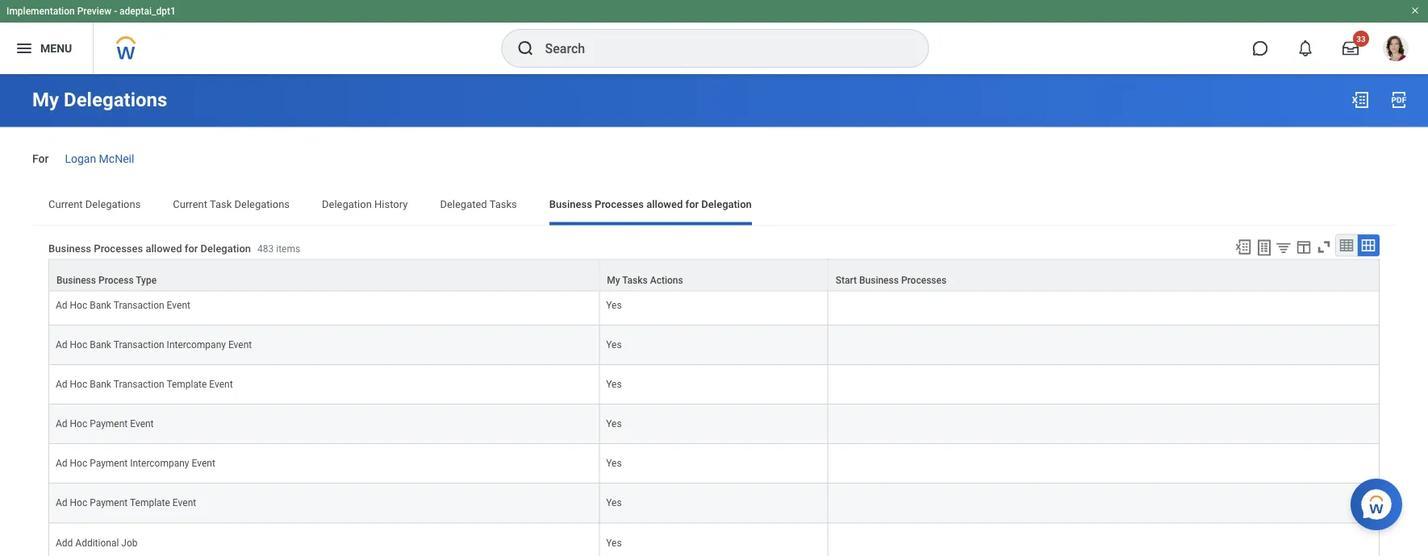 Task type: locate. For each thing, give the bounding box(es) containing it.
current left task at left
[[173, 198, 207, 210]]

2 vertical spatial transaction
[[113, 380, 164, 391]]

7 row from the top
[[48, 445, 1380, 485]]

processes
[[595, 198, 644, 210], [94, 243, 143, 255], [901, 275, 947, 286]]

1 hoc from the top
[[70, 300, 87, 312]]

items
[[276, 243, 300, 255]]

yes for ad hoc payment event
[[606, 419, 622, 431]]

current
[[48, 198, 83, 210], [173, 198, 207, 210]]

job
[[121, 538, 138, 549]]

6 hoc from the top
[[70, 498, 87, 510]]

1 vertical spatial my
[[607, 275, 620, 286]]

0 vertical spatial tasks
[[489, 198, 517, 210]]

transaction inside 'ad hoc bank transaction event' element
[[113, 300, 164, 312]]

hoc up add additional job 'element'
[[70, 498, 87, 510]]

1 horizontal spatial processes
[[595, 198, 644, 210]]

0 horizontal spatial processes
[[94, 243, 143, 255]]

4 ad from the top
[[56, 419, 67, 431]]

4 row from the top
[[48, 326, 1380, 366]]

payment up 'ad hoc payment intercompany event' element
[[90, 419, 128, 431]]

0 vertical spatial template
[[167, 380, 207, 391]]

business process type button
[[49, 260, 599, 291]]

business process type
[[56, 275, 157, 286]]

3 row from the top
[[48, 287, 1380, 326]]

delegations down mcneil on the top left of the page
[[85, 198, 141, 210]]

2 transaction from the top
[[113, 340, 164, 351]]

payment for template
[[90, 498, 128, 510]]

hoc up 'ad hoc payment intercompany event' element
[[70, 419, 87, 431]]

payment
[[90, 419, 128, 431], [90, 459, 128, 470], [90, 498, 128, 510]]

row containing ad hoc payment event
[[48, 406, 1380, 445]]

ad hoc payment template event
[[56, 498, 196, 510]]

template down ad hoc bank transaction intercompany event
[[167, 380, 207, 391]]

current for current delegations
[[48, 198, 83, 210]]

for down current task delegations
[[185, 243, 198, 255]]

1 vertical spatial bank
[[90, 340, 111, 351]]

delegation
[[322, 198, 372, 210], [701, 198, 752, 210], [201, 243, 251, 255]]

1 vertical spatial allowed
[[146, 243, 182, 255]]

tasks for delegated
[[489, 198, 517, 210]]

1 horizontal spatial allowed
[[647, 198, 683, 210]]

intercompany up the ad hoc payment template event 'element'
[[130, 459, 189, 470]]

hoc inside ad hoc bank transaction intercompany event element
[[70, 340, 87, 351]]

ad hoc payment intercompany event
[[56, 459, 215, 470]]

for inside tab list
[[685, 198, 699, 210]]

my delegations main content
[[0, 74, 1428, 557]]

ad for ad hoc payment template event
[[56, 498, 67, 510]]

delegation left 483
[[201, 243, 251, 255]]

intercompany
[[167, 340, 226, 351], [130, 459, 189, 470]]

1 vertical spatial tasks
[[622, 275, 648, 286]]

2 ad from the top
[[56, 340, 67, 351]]

yes for ad hoc bank transaction template event
[[606, 380, 622, 391]]

template inside 'element'
[[130, 498, 170, 510]]

transaction for template
[[113, 380, 164, 391]]

1 yes from the top
[[606, 261, 622, 272]]

payment down the ad hoc payment event
[[90, 459, 128, 470]]

0 vertical spatial for
[[685, 198, 699, 210]]

click to view/edit grid preferences image
[[1295, 238, 1313, 256]]

2 row from the top
[[48, 259, 1380, 292]]

history
[[374, 198, 408, 210]]

2 vertical spatial bank
[[90, 380, 111, 391]]

business
[[549, 198, 592, 210], [48, 243, 91, 255], [56, 275, 96, 286], [859, 275, 899, 286]]

bank down business process type
[[90, 300, 111, 312]]

0 vertical spatial intercompany
[[167, 340, 226, 351]]

tasks for my
[[622, 275, 648, 286]]

tasks inside "popup button"
[[622, 275, 648, 286]]

intercompany inside ad hoc bank transaction intercompany event element
[[167, 340, 226, 351]]

current down logan
[[48, 198, 83, 210]]

template down ad hoc payment intercompany event
[[130, 498, 170, 510]]

hoc inside ad hoc bank transaction template event element
[[70, 380, 87, 391]]

ad
[[56, 300, 67, 312], [56, 340, 67, 351], [56, 380, 67, 391], [56, 419, 67, 431], [56, 459, 67, 470], [56, 498, 67, 510]]

1 vertical spatial template
[[130, 498, 170, 510]]

processes for business processes allowed for delegation 483 items
[[94, 243, 143, 255]]

delegation for business processes allowed for delegation
[[701, 198, 752, 210]]

processes inside popup button
[[901, 275, 947, 286]]

hoc down ad hoc bank transaction event in the bottom left of the page
[[70, 340, 87, 351]]

1 vertical spatial payment
[[90, 459, 128, 470]]

event
[[167, 300, 190, 312], [228, 340, 252, 351], [209, 380, 233, 391], [130, 419, 154, 431], [192, 459, 215, 470], [173, 498, 196, 510]]

transaction for intercompany
[[113, 340, 164, 351]]

delegations up mcneil on the top left of the page
[[64, 88, 167, 111]]

processes right start
[[901, 275, 947, 286]]

1 horizontal spatial for
[[685, 198, 699, 210]]

2 current from the left
[[173, 198, 207, 210]]

ad hoc bank transaction template event element
[[56, 376, 233, 391]]

logan
[[65, 152, 96, 165]]

select to filter grid data image
[[1275, 239, 1293, 256]]

transaction
[[113, 300, 164, 312], [113, 340, 164, 351], [113, 380, 164, 391]]

toolbar
[[1227, 234, 1380, 259]]

my inside "popup button"
[[607, 275, 620, 286]]

1 vertical spatial processes
[[94, 243, 143, 255]]

1 horizontal spatial tasks
[[622, 275, 648, 286]]

justify image
[[15, 39, 34, 58]]

row containing ad hoc bank transaction template event
[[48, 366, 1380, 406]]

3 hoc from the top
[[70, 380, 87, 391]]

add additional job
[[56, 538, 138, 549]]

hoc for ad hoc bank transaction intercompany event
[[70, 340, 87, 351]]

33 button
[[1333, 31, 1369, 66]]

allowed up type
[[146, 243, 182, 255]]

ad for ad hoc bank transaction template event
[[56, 380, 67, 391]]

8 yes from the top
[[606, 538, 622, 549]]

row containing activation
[[48, 247, 1380, 287]]

payment up add additional job 'element'
[[90, 498, 128, 510]]

bank for ad hoc bank transaction template event
[[90, 380, 111, 391]]

hoc down business process type
[[70, 300, 87, 312]]

row containing ad hoc payment intercompany event
[[48, 445, 1380, 485]]

1 vertical spatial transaction
[[113, 340, 164, 351]]

payment inside 'element'
[[90, 498, 128, 510]]

hoc for ad hoc bank transaction event
[[70, 300, 87, 312]]

row containing ad hoc bank transaction event
[[48, 287, 1380, 326]]

8 row from the top
[[48, 485, 1380, 524]]

tab list
[[32, 187, 1396, 225]]

0 vertical spatial bank
[[90, 300, 111, 312]]

3 payment from the top
[[90, 498, 128, 510]]

0 horizontal spatial my
[[32, 88, 59, 111]]

1 bank from the top
[[90, 300, 111, 312]]

transaction inside ad hoc bank transaction intercompany event element
[[113, 340, 164, 351]]

transaction inside ad hoc bank transaction template event element
[[113, 380, 164, 391]]

1 horizontal spatial delegation
[[322, 198, 372, 210]]

0 vertical spatial allowed
[[647, 198, 683, 210]]

business processes allowed for delegation 483 items
[[48, 243, 300, 255]]

3 ad from the top
[[56, 380, 67, 391]]

4 hoc from the top
[[70, 419, 87, 431]]

ad hoc payment event
[[56, 419, 154, 431]]

ad hoc bank transaction intercompany event
[[56, 340, 252, 351]]

1 vertical spatial for
[[185, 243, 198, 255]]

0 vertical spatial my
[[32, 88, 59, 111]]

1 ad from the top
[[56, 300, 67, 312]]

0 horizontal spatial tasks
[[489, 198, 517, 210]]

tasks
[[489, 198, 517, 210], [622, 275, 648, 286]]

2 yes from the top
[[606, 300, 622, 312]]

tasks right delegated
[[489, 198, 517, 210]]

0 horizontal spatial current
[[48, 198, 83, 210]]

processes up the my tasks actions
[[595, 198, 644, 210]]

payment for intercompany
[[90, 459, 128, 470]]

6 row from the top
[[48, 406, 1380, 445]]

hoc down the ad hoc payment event
[[70, 459, 87, 470]]

tab list containing current delegations
[[32, 187, 1396, 225]]

9 row from the top
[[48, 524, 1380, 557]]

1 cell from the top
[[828, 287, 1380, 326]]

ad for ad hoc bank transaction event
[[56, 300, 67, 312]]

allowed up the actions
[[647, 198, 683, 210]]

row
[[48, 247, 1380, 287], [48, 259, 1380, 292], [48, 287, 1380, 326], [48, 326, 1380, 366], [48, 366, 1380, 406], [48, 406, 1380, 445], [48, 445, 1380, 485], [48, 485, 1380, 524], [48, 524, 1380, 557]]

2 vertical spatial processes
[[901, 275, 947, 286]]

start
[[836, 275, 857, 286]]

hoc inside the ad hoc payment template event 'element'
[[70, 498, 87, 510]]

business for business processes allowed for delegation 483 items
[[48, 243, 91, 255]]

bank
[[90, 300, 111, 312], [90, 340, 111, 351], [90, 380, 111, 391]]

7 yes from the top
[[606, 498, 622, 510]]

3 transaction from the top
[[113, 380, 164, 391]]

hoc up ad hoc payment event element on the bottom left of page
[[70, 380, 87, 391]]

0 vertical spatial payment
[[90, 419, 128, 431]]

transaction down type
[[113, 300, 164, 312]]

1 current from the left
[[48, 198, 83, 210]]

intercompany inside 'ad hoc payment intercompany event' element
[[130, 459, 189, 470]]

row containing ad hoc payment template event
[[48, 485, 1380, 524]]

0 horizontal spatial delegation
[[201, 243, 251, 255]]

hoc for ad hoc payment template event
[[70, 498, 87, 510]]

business processes allowed for delegation
[[549, 198, 752, 210]]

ad inside 'element'
[[56, 498, 67, 510]]

ad for ad hoc bank transaction intercompany event
[[56, 340, 67, 351]]

2 horizontal spatial processes
[[901, 275, 947, 286]]

delegation up my tasks actions "popup button"
[[701, 198, 752, 210]]

0 horizontal spatial for
[[185, 243, 198, 255]]

bank up ad hoc payment event element on the bottom left of page
[[90, 380, 111, 391]]

5 cell from the top
[[828, 445, 1380, 485]]

0 vertical spatial transaction
[[113, 300, 164, 312]]

current for current task delegations
[[173, 198, 207, 210]]

export to worksheets image
[[1255, 238, 1274, 258]]

483
[[257, 243, 274, 255]]

2 hoc from the top
[[70, 340, 87, 351]]

4 yes from the top
[[606, 380, 622, 391]]

ad hoc bank transaction intercompany event element
[[56, 337, 252, 351]]

my
[[32, 88, 59, 111], [607, 275, 620, 286]]

hoc inside 'ad hoc payment intercompany event' element
[[70, 459, 87, 470]]

allowed
[[647, 198, 683, 210], [146, 243, 182, 255]]

logan mcneil link
[[65, 149, 134, 165]]

delegations
[[64, 88, 167, 111], [85, 198, 141, 210], [234, 198, 290, 210]]

processes inside tab list
[[595, 198, 644, 210]]

cell
[[828, 287, 1380, 326], [828, 326, 1380, 366], [828, 366, 1380, 406], [828, 406, 1380, 445], [828, 445, 1380, 485]]

1 payment from the top
[[90, 419, 128, 431]]

5 row from the top
[[48, 366, 1380, 406]]

cell for event
[[828, 287, 1380, 326]]

my left the actions
[[607, 275, 620, 286]]

hoc
[[70, 300, 87, 312], [70, 340, 87, 351], [70, 380, 87, 391], [70, 419, 87, 431], [70, 459, 87, 470], [70, 498, 87, 510]]

5 ad from the top
[[56, 459, 67, 470]]

1 horizontal spatial my
[[607, 275, 620, 286]]

template
[[167, 380, 207, 391], [130, 498, 170, 510]]

1 vertical spatial intercompany
[[130, 459, 189, 470]]

yes
[[606, 261, 622, 272], [606, 300, 622, 312], [606, 340, 622, 351], [606, 380, 622, 391], [606, 419, 622, 431], [606, 459, 622, 470], [606, 498, 622, 510], [606, 538, 622, 549]]

my tasks actions button
[[600, 260, 828, 291]]

delegations for current delegations
[[85, 198, 141, 210]]

processes up process
[[94, 243, 143, 255]]

5 hoc from the top
[[70, 459, 87, 470]]

hoc inside 'ad hoc bank transaction event' element
[[70, 300, 87, 312]]

table image
[[1339, 237, 1355, 254]]

start business processes
[[836, 275, 947, 286]]

2 bank from the top
[[90, 340, 111, 351]]

transaction down ad hoc bank transaction intercompany event
[[113, 380, 164, 391]]

cell for intercompany
[[828, 326, 1380, 366]]

bank for ad hoc bank transaction event
[[90, 300, 111, 312]]

payment for event
[[90, 419, 128, 431]]

3 bank from the top
[[90, 380, 111, 391]]

add additional job element
[[56, 535, 138, 549]]

export to excel image
[[1351, 90, 1370, 110]]

bank down ad hoc bank transaction event in the bottom left of the page
[[90, 340, 111, 351]]

for for business processes allowed for delegation 483 items
[[185, 243, 198, 255]]

view printable version (pdf) image
[[1389, 90, 1409, 110]]

1 horizontal spatial current
[[173, 198, 207, 210]]

menu
[[40, 42, 72, 55]]

2 cell from the top
[[828, 326, 1380, 366]]

5 yes from the top
[[606, 419, 622, 431]]

intercompany up ad hoc bank transaction template event element
[[167, 340, 226, 351]]

allowed for business processes allowed for delegation
[[647, 198, 683, 210]]

2 horizontal spatial delegation
[[701, 198, 752, 210]]

hoc inside ad hoc payment event element
[[70, 419, 87, 431]]

3 yes from the top
[[606, 340, 622, 351]]

my tasks actions
[[607, 275, 683, 286]]

export to excel image
[[1235, 238, 1252, 256]]

transaction up ad hoc bank transaction template event element
[[113, 340, 164, 351]]

0 horizontal spatial allowed
[[146, 243, 182, 255]]

1 transaction from the top
[[113, 300, 164, 312]]

3 cell from the top
[[828, 366, 1380, 406]]

delegations for my delegations
[[64, 88, 167, 111]]

for up my tasks actions "popup button"
[[685, 198, 699, 210]]

2 vertical spatial payment
[[90, 498, 128, 510]]

yes for ad hoc bank transaction intercompany event
[[606, 340, 622, 351]]

6 ad from the top
[[56, 498, 67, 510]]

delegation left history
[[322, 198, 372, 210]]

my down the menu dropdown button
[[32, 88, 59, 111]]

1 row from the top
[[48, 247, 1380, 287]]

0 vertical spatial processes
[[595, 198, 644, 210]]

for
[[685, 198, 699, 210], [185, 243, 198, 255]]

2 payment from the top
[[90, 459, 128, 470]]

tasks left the actions
[[622, 275, 648, 286]]



Task type: vqa. For each thing, say whether or not it's contained in the screenshot.
the Template within the Ad Hoc Payment Template Event element
yes



Task type: describe. For each thing, give the bounding box(es) containing it.
fullscreen image
[[1315, 238, 1333, 256]]

delegations right task at left
[[234, 198, 290, 210]]

delegated
[[440, 198, 487, 210]]

profile logan mcneil image
[[1383, 36, 1409, 65]]

inbox large image
[[1343, 40, 1359, 56]]

additional
[[75, 538, 119, 549]]

ad hoc bank transaction event
[[56, 300, 190, 312]]

implementation preview -   adeptai_dpt1
[[6, 6, 176, 17]]

ad hoc payment event element
[[56, 416, 154, 431]]

hoc for ad hoc payment intercompany event
[[70, 459, 87, 470]]

yes for ad hoc bank transaction event
[[606, 300, 622, 312]]

mcneil
[[99, 152, 134, 165]]

logan mcneil
[[65, 152, 134, 165]]

33
[[1357, 34, 1366, 44]]

tab list inside my delegations main content
[[32, 187, 1396, 225]]

my for my delegations
[[32, 88, 59, 111]]

menu banner
[[0, 0, 1428, 74]]

current delegations
[[48, 198, 141, 210]]

adeptai_dpt1
[[119, 6, 176, 17]]

expand table image
[[1360, 237, 1377, 254]]

yes for add additional job
[[606, 538, 622, 549]]

search image
[[516, 39, 535, 58]]

ad hoc bank transaction event element
[[56, 297, 190, 312]]

-
[[114, 6, 117, 17]]

yes for activation
[[606, 261, 622, 272]]

process
[[98, 275, 134, 286]]

delegated tasks
[[440, 198, 517, 210]]

menu button
[[0, 23, 93, 74]]

preview
[[77, 6, 111, 17]]

ad for ad hoc payment intercompany event
[[56, 459, 67, 470]]

my delegations
[[32, 88, 167, 111]]

type
[[136, 275, 157, 286]]

business for business processes allowed for delegation
[[549, 198, 592, 210]]

event inside 'element'
[[173, 498, 196, 510]]

add
[[56, 538, 73, 549]]

actions
[[650, 275, 683, 286]]

delegation for business processes allowed for delegation 483 items
[[201, 243, 251, 255]]

row containing business process type
[[48, 259, 1380, 292]]

notifications large image
[[1297, 40, 1314, 56]]

allowed for business processes allowed for delegation 483 items
[[146, 243, 182, 255]]

task
[[210, 198, 232, 210]]

bank for ad hoc bank transaction intercompany event
[[90, 340, 111, 351]]

close environment banner image
[[1410, 6, 1420, 15]]

implementation
[[6, 6, 75, 17]]

row containing add additional job
[[48, 524, 1380, 557]]

hoc for ad hoc bank transaction template event
[[70, 380, 87, 391]]

for
[[32, 152, 49, 165]]

6 yes from the top
[[606, 459, 622, 470]]

hoc for ad hoc payment event
[[70, 419, 87, 431]]

for for business processes allowed for delegation
[[685, 198, 699, 210]]

cell for template
[[828, 366, 1380, 406]]

row containing ad hoc bank transaction intercompany event
[[48, 326, 1380, 366]]

delegation history
[[322, 198, 408, 210]]

transaction for event
[[113, 300, 164, 312]]

ad hoc payment intercompany event element
[[56, 456, 215, 470]]

ad for ad hoc payment event
[[56, 419, 67, 431]]

activation element
[[56, 258, 99, 272]]

start business processes button
[[828, 260, 1379, 291]]

toolbar inside my delegations main content
[[1227, 234, 1380, 259]]

my for my tasks actions
[[607, 275, 620, 286]]

activation
[[56, 261, 99, 272]]

4 cell from the top
[[828, 406, 1380, 445]]

ad hoc bank transaction template event
[[56, 380, 233, 391]]

ad hoc payment template event element
[[56, 495, 196, 510]]

business for business process type
[[56, 275, 96, 286]]

processes for business processes allowed for delegation
[[595, 198, 644, 210]]

yes for ad hoc payment template event
[[606, 498, 622, 510]]

current task delegations
[[173, 198, 290, 210]]

Search Workday  search field
[[545, 31, 895, 66]]



